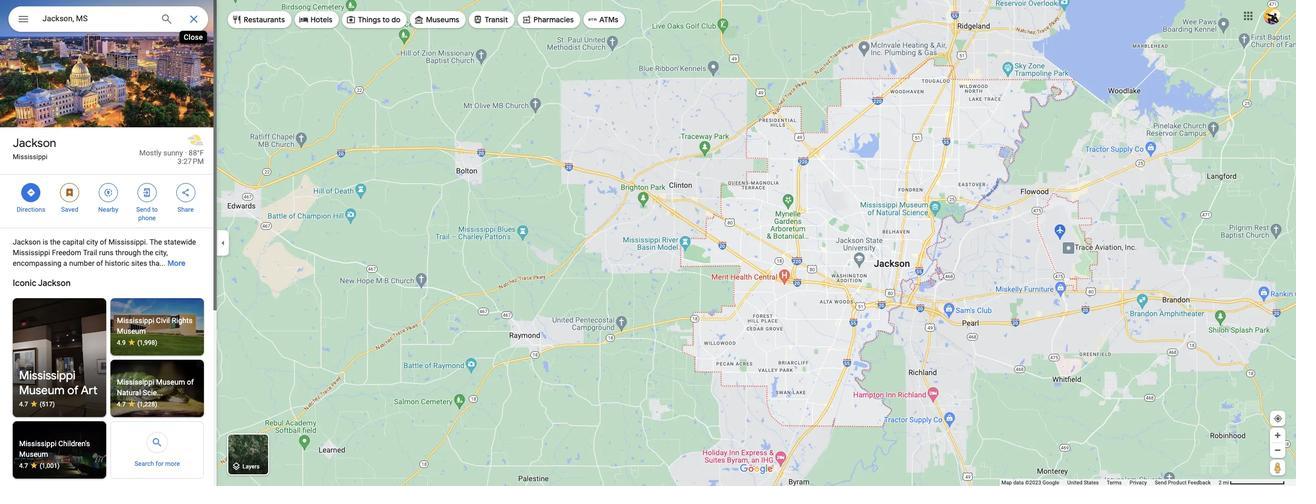 Task type: vqa. For each thing, say whether or not it's contained in the screenshot.


Task type: describe. For each thing, give the bounding box(es) containing it.
mississippi for mississippi civil rights museum
[[117, 317, 154, 325]]

mississippi for mississippi museum of art
[[19, 369, 76, 383]]

encompassing
[[13, 259, 61, 268]]

phone
[[138, 215, 156, 222]]

data
[[1014, 480, 1024, 486]]

of inside mississippi museum of art
[[67, 383, 79, 398]]

Jackson, MS field
[[8, 6, 208, 32]]

4.9
[[117, 339, 126, 347]]

museum inside mississippi children's museum
[[19, 450, 48, 459]]

tha...
[[149, 259, 165, 268]]

mississippi inside jackson is the capital city of mississippi. the statewide mississippi freedom trail runs through the city, encompassing a number of historic sites tha...
[[13, 249, 50, 257]]

restaurants button
[[228, 7, 291, 32]]

2
[[1219, 480, 1222, 486]]

children's
[[58, 440, 90, 448]]

 search field
[[8, 6, 208, 34]]

is
[[43, 238, 48, 246]]

the
[[150, 238, 162, 246]]

iconic jackson
[[13, 278, 71, 289]]

sites
[[131, 259, 147, 268]]

number
[[69, 259, 94, 268]]

1 horizontal spatial the
[[143, 249, 153, 257]]

pharmacies button
[[518, 7, 580, 32]]

museum inside mississippi museum of natural scie...
[[156, 378, 185, 387]]

things
[[358, 15, 381, 24]]

nearby
[[98, 206, 118, 214]]

4.7 for mississippi museum of natural scie...
[[117, 401, 126, 408]]

transit button
[[469, 7, 514, 32]]

footer inside google maps element
[[1002, 480, 1219, 486]]

mississippi.
[[109, 238, 148, 246]]

4.7 stars 517 reviews image
[[19, 400, 100, 409]]

actions for jackson region
[[0, 175, 217, 228]]

map
[[1002, 480, 1012, 486]]

mississippi civil rights museum
[[117, 317, 193, 336]]

send to phone
[[136, 206, 158, 222]]

main content containing jackson
[[0, 0, 217, 486]]


[[26, 187, 36, 199]]

to for phone
[[152, 206, 158, 214]]

feedback
[[1188, 480, 1211, 486]]

museum inside mississippi museum of art
[[19, 383, 65, 398]]

mississippi children's museum
[[19, 440, 90, 459]]

jackson for jackson mississippi
[[13, 136, 56, 151]]

google account: ben nelson  
(ben.nelson1980@gmail.com) image
[[1264, 7, 1281, 24]]

terms button
[[1107, 480, 1122, 486]]

search
[[134, 460, 154, 468]]

states
[[1084, 480, 1099, 486]]

share
[[178, 206, 194, 214]]

rights
[[172, 317, 193, 325]]

none field inside jackson, ms field
[[42, 12, 152, 25]]

privacy button
[[1130, 480, 1147, 486]]

jackson is the capital city of mississippi. the statewide mississippi freedom trail runs through the city, encompassing a number of historic sites tha...
[[13, 238, 196, 268]]

to for do
[[383, 15, 390, 24]]

google
[[1043, 480, 1060, 486]]


[[142, 187, 152, 199]]

civil
[[156, 317, 170, 325]]

restaurants
[[244, 15, 285, 24]]

 button
[[8, 6, 38, 34]]


[[181, 187, 190, 199]]

jackson for jackson is the capital city of mississippi. the statewide mississippi freedom trail runs through the city, encompassing a number of historic sites tha...
[[13, 238, 41, 246]]


[[17, 12, 30, 27]]

88°f
[[189, 149, 204, 157]]

more
[[165, 460, 180, 468]]

·
[[185, 149, 187, 157]]

more button
[[168, 250, 186, 277]]

of inside mississippi museum of natural scie...
[[187, 378, 194, 387]]

mostly sunny · 88°f 3:27 pm
[[139, 149, 204, 166]]

show your location image
[[1274, 414, 1283, 424]]

mississippi for mississippi children's museum
[[19, 440, 57, 448]]

scie...
[[143, 389, 163, 397]]

art
[[81, 383, 97, 398]]

4.7 for mississippi museum of art
[[19, 401, 28, 408]]

freedom
[[52, 249, 81, 257]]

things to do button
[[342, 7, 407, 32]]

capital
[[62, 238, 85, 246]]

museums button
[[410, 7, 466, 32]]



Task type: locate. For each thing, give the bounding box(es) containing it.
layers
[[243, 464, 260, 471]]

city,
[[155, 249, 168, 257]]

footer containing map data ©2023 google
[[1002, 480, 1219, 486]]

more
[[168, 259, 186, 268]]

1 vertical spatial the
[[143, 249, 153, 257]]

send inside send to phone
[[136, 206, 151, 214]]

saved image
[[65, 188, 74, 198]]

privacy
[[1130, 480, 1147, 486]]

2 mi button
[[1219, 480, 1285, 486]]

city
[[86, 238, 98, 246]]

send inside button
[[1155, 480, 1167, 486]]

2 mi
[[1219, 480, 1229, 486]]

mississippi inside mississippi children's museum
[[19, 440, 57, 448]]

terms
[[1107, 480, 1122, 486]]

of left art
[[67, 383, 79, 398]]

to inside send to phone
[[152, 206, 158, 214]]

(1,001)
[[40, 463, 60, 470]]

4.7 left (1,001) at the left bottom
[[19, 463, 28, 470]]

(517)
[[40, 401, 55, 408]]

(1,998)
[[137, 339, 157, 347]]

search for more button
[[110, 422, 204, 480]]

0 vertical spatial the
[[50, 238, 61, 246]]

atms button
[[584, 7, 625, 32]]

hotels
[[311, 15, 333, 24]]

0 vertical spatial send
[[136, 206, 151, 214]]

directions
[[17, 206, 45, 214]]

jackson down a
[[38, 278, 71, 289]]

mississippi inside mississippi museum of natural scie...
[[117, 378, 154, 387]]

mississippi museum of art
[[19, 369, 97, 398]]

museum up (1,001) at the left bottom
[[19, 450, 48, 459]]

1 vertical spatial to
[[152, 206, 158, 214]]

jackson inside jackson is the capital city of mississippi. the statewide mississippi freedom trail runs through the city, encompassing a number of historic sites tha...
[[13, 238, 41, 246]]

museum up (517)
[[19, 383, 65, 398]]

4.7 stars 1,001 reviews image
[[19, 462, 100, 471]]

3:27 pm
[[178, 157, 204, 166]]

0 horizontal spatial send
[[136, 206, 151, 214]]

product
[[1168, 480, 1187, 486]]

hotels button
[[295, 7, 339, 32]]

mostly
[[139, 149, 162, 157]]

museums
[[426, 15, 459, 24]]

send
[[136, 206, 151, 214], [1155, 480, 1167, 486]]

natural
[[117, 389, 141, 397]]

mississippi inside mississippi civil rights museum
[[117, 317, 154, 325]]

united states
[[1068, 480, 1099, 486]]

0 horizontal spatial the
[[50, 238, 61, 246]]

0 vertical spatial to
[[383, 15, 390, 24]]

4.7 stars 1,228 reviews image
[[117, 400, 198, 409]]

show street view coverage image
[[1270, 460, 1286, 476]]

©2023
[[1025, 480, 1042, 486]]

jackson mississippi
[[13, 136, 56, 161]]

google maps element
[[0, 0, 1296, 486]]

1 horizontal spatial send
[[1155, 480, 1167, 486]]

send up phone
[[136, 206, 151, 214]]

mississippi
[[13, 153, 47, 161], [13, 249, 50, 257], [117, 317, 154, 325], [19, 369, 76, 383], [117, 378, 154, 387], [19, 440, 57, 448]]

1 horizontal spatial to
[[383, 15, 390, 24]]

statewide
[[164, 238, 196, 246]]

zoom out image
[[1274, 447, 1282, 455]]

0 horizontal spatial to
[[152, 206, 158, 214]]

0 vertical spatial jackson
[[13, 136, 56, 151]]

of down runs
[[96, 259, 103, 268]]

to left do
[[383, 15, 390, 24]]

send product feedback
[[1155, 480, 1211, 486]]

the down the
[[143, 249, 153, 257]]

things to do
[[358, 15, 401, 24]]

jackson left is
[[13, 238, 41, 246]]

for
[[156, 460, 164, 468]]

historic
[[105, 259, 130, 268]]

saved
[[61, 206, 78, 214]]

mississippi up natural
[[117, 378, 154, 387]]

museum inside mississippi civil rights museum
[[117, 327, 146, 336]]

united
[[1068, 480, 1083, 486]]

(1,228)
[[137, 401, 157, 408]]

search for more
[[134, 460, 180, 468]]

1 vertical spatial jackson
[[13, 238, 41, 246]]

museum up 4.9
[[117, 327, 146, 336]]

mississippi for mississippi museum of natural scie...
[[117, 378, 154, 387]]

transit
[[485, 15, 508, 24]]

send for send to phone
[[136, 206, 151, 214]]

mississippi inside mississippi museum of art
[[19, 369, 76, 383]]

do
[[392, 15, 401, 24]]

send left product
[[1155, 480, 1167, 486]]

4.7 for mississippi children's museum
[[19, 463, 28, 470]]

runs
[[99, 249, 114, 257]]

sunny
[[163, 149, 183, 157]]

through
[[115, 249, 141, 257]]

main content
[[0, 0, 217, 486]]

send for send product feedback
[[1155, 480, 1167, 486]]

map data ©2023 google
[[1002, 480, 1060, 486]]

the right is
[[50, 238, 61, 246]]

mississippi museum of natural scie...
[[117, 378, 194, 397]]

send product feedback button
[[1155, 480, 1211, 486]]

iconic
[[13, 278, 36, 289]]

museum
[[117, 327, 146, 336], [156, 378, 185, 387], [19, 383, 65, 398], [19, 450, 48, 459]]

zoom in image
[[1274, 432, 1282, 440]]

2 vertical spatial jackson
[[38, 278, 71, 289]]

1 vertical spatial send
[[1155, 480, 1167, 486]]

atms
[[599, 15, 619, 24]]

to
[[383, 15, 390, 24], [152, 206, 158, 214]]

saved button
[[50, 180, 89, 214]]

None field
[[42, 12, 152, 25]]

trail
[[83, 249, 97, 257]]

mississippi up (1,998)
[[117, 317, 154, 325]]

mississippi up encompassing
[[13, 249, 50, 257]]

jackson weather image
[[187, 132, 204, 149]]

to up phone
[[152, 206, 158, 214]]

collapse side panel image
[[217, 237, 229, 249]]

of up 4.7 stars 1,228 reviews image
[[187, 378, 194, 387]]

4.9 stars 1,998 reviews image
[[117, 339, 198, 347]]

4.7 down natural
[[117, 401, 126, 408]]

mississippi up  at top left
[[13, 153, 47, 161]]

museum up scie...
[[156, 378, 185, 387]]

of
[[100, 238, 107, 246], [96, 259, 103, 268], [187, 378, 194, 387], [67, 383, 79, 398]]


[[104, 187, 113, 199]]

united states button
[[1068, 480, 1099, 486]]

a
[[63, 259, 67, 268]]

4.7 left (517)
[[19, 401, 28, 408]]

pharmacies
[[534, 15, 574, 24]]

of up runs
[[100, 238, 107, 246]]

mississippi up (1,001) at the left bottom
[[19, 440, 57, 448]]

mississippi up (517)
[[19, 369, 76, 383]]

4.7
[[19, 401, 28, 408], [117, 401, 126, 408], [19, 463, 28, 470]]

to inside button
[[383, 15, 390, 24]]

jackson up  at top left
[[13, 136, 56, 151]]

mi
[[1223, 480, 1229, 486]]

jackson
[[13, 136, 56, 151], [13, 238, 41, 246], [38, 278, 71, 289]]

mississippi inside jackson mississippi
[[13, 153, 47, 161]]

footer
[[1002, 480, 1219, 486]]



